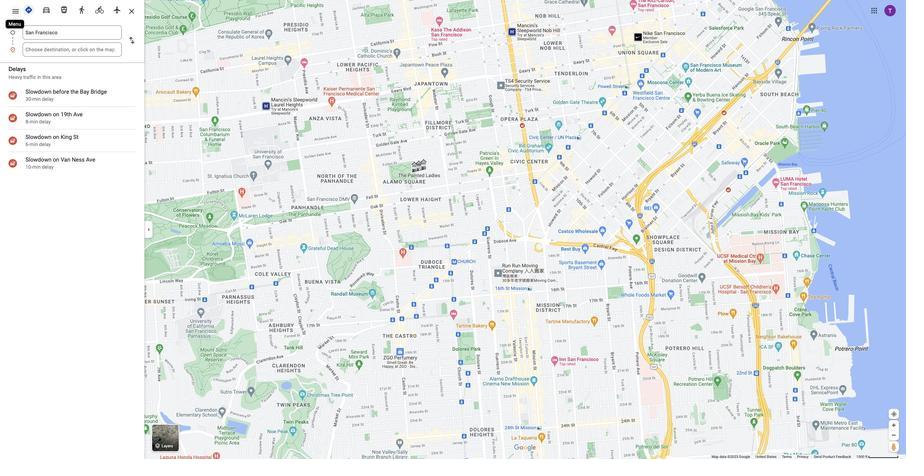 Task type: locate. For each thing, give the bounding box(es) containing it.
1 horizontal spatial none radio
[[74, 3, 89, 16]]

privacy
[[798, 455, 809, 459]]

2 none radio from the left
[[57, 3, 72, 16]]

product
[[823, 455, 836, 459]]

list inside 'google maps' element
[[0, 25, 144, 57]]

2 none radio from the left
[[74, 3, 89, 16]]

collapse side panel image
[[145, 226, 153, 234]]

slowdown up 30-
[[25, 89, 52, 95]]

map
[[712, 455, 719, 459]]

show your location image
[[891, 411, 898, 418]]

delay right 10-
[[42, 164, 54, 170]]

delay inside slowdown before the bay bridge 30-min delay
[[42, 96, 54, 102]]

none radio right driving option
[[57, 3, 72, 16]]

on inside slowdown on van ness ave 10-min delay
[[53, 157, 59, 163]]

none radio best travel modes
[[21, 3, 36, 16]]

None field
[[25, 25, 119, 40], [25, 42, 119, 57]]

2 none field from the top
[[25, 42, 119, 57]]

0 horizontal spatial none radio
[[21, 3, 36, 16]]

0 vertical spatial none field
[[25, 25, 119, 40]]

1 vertical spatial on
[[53, 134, 59, 141]]

1 on from the top
[[53, 111, 59, 118]]

none radio left driving option
[[21, 3, 36, 16]]

delay inside slowdown on van ness ave 10-min delay
[[42, 164, 54, 170]]

on
[[53, 111, 59, 118], [53, 134, 59, 141], [53, 157, 59, 163]]

slowdown for slowdown on king st
[[25, 134, 52, 141]]

list item
[[0, 25, 144, 48], [0, 42, 144, 57]]

delay
[[42, 96, 54, 102], [39, 119, 51, 125], [39, 142, 51, 147], [42, 164, 54, 170]]

none radio left the transit option
[[39, 3, 54, 16]]

in
[[37, 74, 41, 80]]

close directions image
[[127, 7, 136, 16]]

on left king st
[[53, 134, 59, 141]]

None radio
[[39, 3, 54, 16], [57, 3, 72, 16], [92, 3, 107, 16]]

slowdown for slowdown on van ness ave
[[25, 157, 52, 163]]

delay for king st
[[39, 142, 51, 147]]

united
[[756, 455, 766, 459]]

slowdown on 19th ave 8-min delay
[[25, 111, 83, 125]]

min
[[32, 96, 41, 102], [30, 119, 38, 125], [30, 142, 38, 147], [32, 164, 41, 170]]

None radio
[[21, 3, 36, 16], [74, 3, 89, 16], [110, 3, 125, 16]]

footer containing map data ©2023 google
[[712, 455, 857, 460]]

delay inside slowdown on king st 6-min delay
[[39, 142, 51, 147]]

delay right 8-
[[39, 119, 51, 125]]

slowdown inside slowdown on 19th ave 8-min delay
[[25, 111, 52, 118]]

min inside slowdown on van ness ave 10-min delay
[[32, 164, 41, 170]]

min down slowdown on king st 6-min delay
[[32, 164, 41, 170]]

on left 19th ave
[[53, 111, 59, 118]]

footer
[[712, 455, 857, 460]]

2 horizontal spatial none radio
[[110, 3, 125, 16]]

6-
[[25, 142, 30, 147]]

min for slowdown on 19th ave
[[30, 119, 38, 125]]

slowdown up "6-"
[[25, 134, 52, 141]]

best travel modes image
[[24, 6, 33, 14]]

min up 10-
[[30, 142, 38, 147]]

on for 19th ave
[[53, 111, 59, 118]]

this
[[42, 74, 51, 80]]

30-
[[25, 96, 32, 102]]

4 slowdown from the top
[[25, 157, 52, 163]]

3 none radio from the left
[[110, 3, 125, 16]]

none radio left close directions icon
[[110, 3, 125, 16]]

slowdown inside slowdown on van ness ave 10-min delay
[[25, 157, 52, 163]]

slowdown
[[25, 89, 52, 95], [25, 111, 52, 118], [25, 134, 52, 141], [25, 157, 52, 163]]

slowdown inside slowdown on king st 6-min delay
[[25, 134, 52, 141]]

on inside slowdown on 19th ave 8-min delay
[[53, 111, 59, 118]]

min for slowdown on van ness ave
[[32, 164, 41, 170]]

Starting point San Francisco field
[[25, 28, 119, 37]]

delay down before
[[42, 96, 54, 102]]

1 none radio from the left
[[39, 3, 54, 16]]

2 horizontal spatial none radio
[[92, 3, 107, 16]]

1 slowdown from the top
[[25, 89, 52, 95]]

delay for 19th ave
[[39, 119, 51, 125]]

none radio left cycling option
[[74, 3, 89, 16]]

none radio right walking radio
[[92, 3, 107, 16]]

on inside slowdown on king st 6-min delay
[[53, 134, 59, 141]]

©2023
[[728, 455, 739, 459]]

terms button
[[782, 455, 792, 460]]

min inside slowdown on king st 6-min delay
[[30, 142, 38, 147]]

1 none field from the top
[[25, 25, 119, 40]]

flights image
[[113, 6, 121, 14]]

reverse starting point and destination image
[[127, 36, 136, 45]]

send product feedback button
[[814, 455, 852, 460]]

2 slowdown from the top
[[25, 111, 52, 118]]

terms
[[782, 455, 792, 459]]

delay right "6-"
[[39, 142, 51, 147]]

none radio the transit
[[57, 3, 72, 16]]

delay inside slowdown on 19th ave 8-min delay
[[39, 119, 51, 125]]

driving image
[[42, 6, 51, 14]]

none field up choose destination, or click on the map... field
[[25, 25, 119, 40]]

1 vertical spatial none field
[[25, 42, 119, 57]]

min down 30-
[[30, 119, 38, 125]]

none field down "starting point san francisco" field
[[25, 42, 119, 57]]

on down slowdown on king st 6-min delay
[[53, 157, 59, 163]]

slowdown up 8-
[[25, 111, 52, 118]]

delays
[[8, 66, 26, 73]]

on for king st
[[53, 134, 59, 141]]

3 slowdown from the top
[[25, 134, 52, 141]]

king st
[[61, 134, 79, 141]]

3 none radio from the left
[[92, 3, 107, 16]]

send product feedback
[[814, 455, 852, 459]]

list
[[0, 25, 144, 57]]

1 horizontal spatial none radio
[[57, 3, 72, 16]]

0 horizontal spatial none radio
[[39, 3, 54, 16]]

transit image
[[60, 6, 68, 14]]

0 vertical spatial on
[[53, 111, 59, 118]]

slowdown inside slowdown before the bay bridge 30-min delay
[[25, 89, 52, 95]]

2 vertical spatial on
[[53, 157, 59, 163]]

2 list item from the top
[[0, 42, 144, 57]]

1 list item from the top
[[0, 25, 144, 48]]

1000 ft button
[[857, 455, 899, 459]]

2 on from the top
[[53, 134, 59, 141]]

cycling image
[[95, 6, 104, 14]]

slowdown up 10-
[[25, 157, 52, 163]]

list item down the transit image
[[0, 25, 144, 48]]

min inside slowdown on 19th ave 8-min delay
[[30, 119, 38, 125]]

list item down "starting point san francisco" field
[[0, 42, 144, 57]]

1 none radio from the left
[[21, 3, 36, 16]]

on for van ness ave
[[53, 157, 59, 163]]

none radio cycling
[[92, 3, 107, 16]]

min down in
[[32, 96, 41, 102]]

3 on from the top
[[53, 157, 59, 163]]

map data ©2023 google
[[712, 455, 751, 459]]



Task type: vqa. For each thing, say whether or not it's contained in the screenshot.
field
yes



Task type: describe. For each thing, give the bounding box(es) containing it.
data
[[720, 455, 727, 459]]

google maps element
[[0, 0, 907, 460]]

1000 ft
[[857, 455, 868, 459]]

before
[[53, 89, 69, 95]]

slowdown on king st 6-min delay
[[25, 134, 79, 147]]

none radio walking
[[74, 3, 89, 16]]

send
[[814, 455, 822, 459]]

none field "starting point san francisco"
[[25, 25, 119, 40]]

none field choose destination, or click on the map...
[[25, 42, 119, 57]]

feedback
[[836, 455, 852, 459]]

traffic
[[23, 74, 36, 80]]

none radio flights
[[110, 3, 125, 16]]

layers
[[162, 445, 173, 449]]

delays heavy traffic in this area
[[8, 66, 61, 80]]

area
[[52, 74, 61, 80]]

slowdown before the bay bridge 30-min delay
[[25, 89, 107, 102]]

min inside slowdown before the bay bridge 30-min delay
[[32, 96, 41, 102]]

slowdown for slowdown before the bay bridge
[[25, 89, 52, 95]]

directions main content
[[0, 0, 144, 460]]

19th ave
[[61, 111, 83, 118]]

Choose destination, or click on the map... field
[[25, 45, 119, 54]]

the
[[71, 89, 79, 95]]

heavy
[[8, 74, 22, 80]]

show street view coverage image
[[889, 442, 899, 453]]

slowdown for slowdown on 19th ave
[[25, 111, 52, 118]]

zoom in image
[[892, 423, 897, 428]]

10-
[[25, 164, 32, 170]]

privacy button
[[798, 455, 809, 460]]

google
[[739, 455, 751, 459]]

united states button
[[756, 455, 777, 460]]

google account: tyler black  
(blacklashes1000@gmail.com) image
[[885, 5, 896, 16]]

slowdown on van ness ave 10-min delay
[[25, 157, 95, 170]]

states
[[767, 455, 777, 459]]

delay for van ness ave
[[42, 164, 54, 170]]

walking image
[[78, 6, 86, 14]]

zoom out image
[[892, 433, 897, 438]]

8-
[[25, 119, 30, 125]]

min for slowdown on king st
[[30, 142, 38, 147]]

bay bridge
[[80, 89, 107, 95]]

ft
[[866, 455, 868, 459]]

van ness ave
[[61, 157, 95, 163]]

united states
[[756, 455, 777, 459]]

1000
[[857, 455, 865, 459]]

footer inside 'google maps' element
[[712, 455, 857, 460]]

none radio driving
[[39, 3, 54, 16]]



